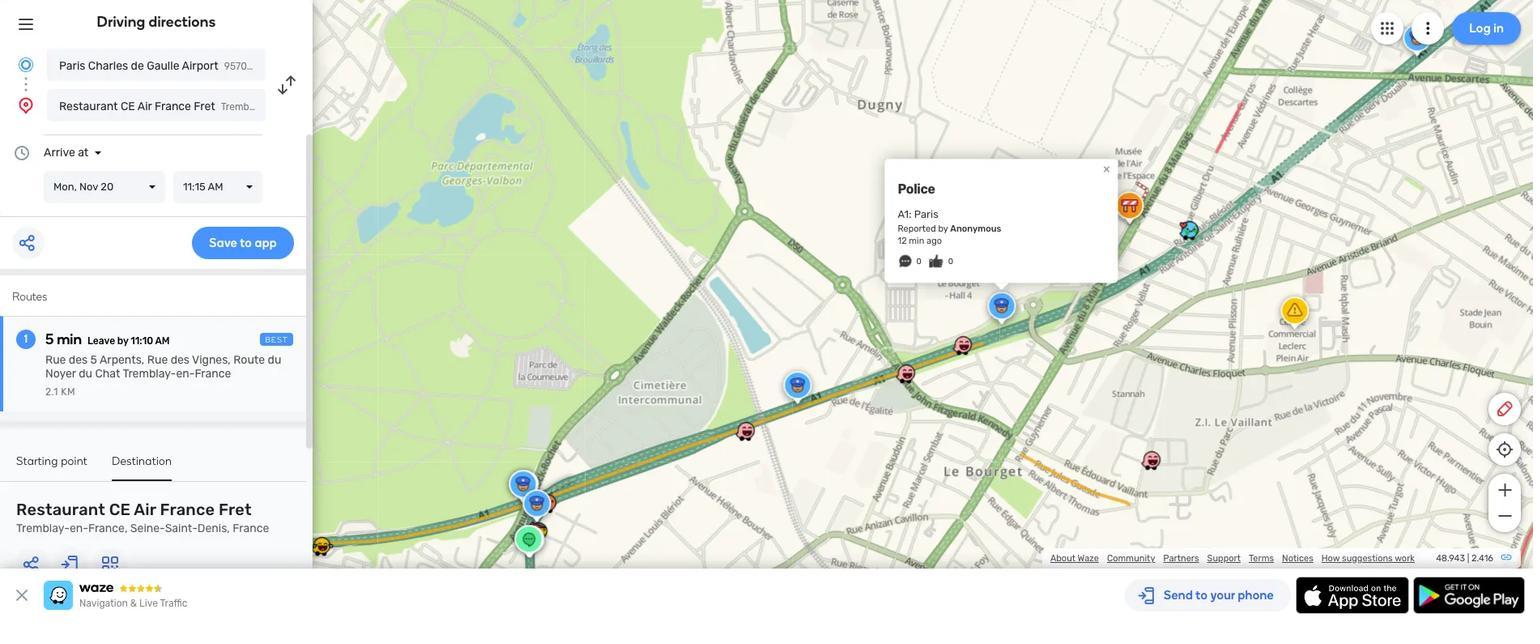 Task type: locate. For each thing, give the bounding box(es) containing it.
france inside rue des 5 arpents, rue des vignes, route du noyer du chat tremblay-en-france 2.1 km
[[195, 367, 231, 381]]

0 horizontal spatial by
[[117, 335, 128, 347]]

restaurant for restaurant ce air france fret tremblay-en-france, seine-saint-denis, france
[[16, 500, 105, 519]]

km
[[61, 386, 75, 398]]

air for restaurant ce air france fret tremblay-en-france, seine-saint-denis, france
[[134, 500, 156, 519]]

1 rue from the left
[[45, 353, 66, 367]]

partners link
[[1164, 553, 1199, 564]]

restaurant down the starting point button
[[16, 500, 105, 519]]

by up ago
[[938, 224, 948, 234]]

0 vertical spatial 5
[[45, 330, 54, 348]]

0
[[916, 257, 922, 267], [948, 257, 954, 267]]

traffic
[[160, 598, 187, 609]]

partners
[[1164, 553, 1199, 564]]

1 horizontal spatial des
[[171, 353, 190, 367]]

0 vertical spatial am
[[208, 181, 223, 193]]

by inside a1: paris reported by anonymous 12 min ago
[[938, 224, 948, 234]]

support link
[[1207, 553, 1241, 564]]

1 horizontal spatial fret
[[219, 500, 252, 519]]

saint-
[[165, 522, 198, 535]]

destination button
[[112, 454, 172, 481]]

restaurant inside restaurant ce air france fret tremblay-en-france, seine-saint-denis, france
[[16, 500, 105, 519]]

min left leave at the left bottom
[[57, 330, 82, 348]]

air up seine-
[[134, 500, 156, 519]]

ce up france,
[[109, 500, 131, 519]]

1 horizontal spatial 0
[[948, 257, 954, 267]]

0 horizontal spatial 0
[[916, 257, 922, 267]]

× link
[[1100, 161, 1114, 177]]

france,
[[88, 522, 128, 535]]

tremblay- inside rue des 5 arpents, rue des vignes, route du noyer du chat tremblay-en-france 2.1 km
[[123, 367, 176, 381]]

1 vertical spatial ce
[[109, 500, 131, 519]]

notices link
[[1282, 553, 1314, 564]]

denis,
[[198, 522, 230, 535]]

en- inside restaurant ce air france fret tremblay-en-france, seine-saint-denis, france
[[70, 522, 88, 535]]

chat
[[95, 367, 120, 381]]

2 rue from the left
[[147, 353, 168, 367]]

am right 11:15
[[208, 181, 223, 193]]

1 horizontal spatial am
[[208, 181, 223, 193]]

des
[[69, 353, 88, 367], [171, 353, 190, 367]]

driving directions
[[97, 13, 216, 31]]

community
[[1107, 553, 1155, 564]]

du
[[268, 353, 281, 367], [79, 367, 92, 381]]

am inside 11:15 am list box
[[208, 181, 223, 193]]

navigation
[[79, 598, 128, 609]]

0 horizontal spatial am
[[155, 335, 170, 347]]

clock image
[[12, 143, 32, 163]]

1 vertical spatial 5
[[90, 353, 97, 367]]

0 vertical spatial ce
[[121, 100, 135, 113]]

1 0 from the left
[[916, 257, 922, 267]]

by
[[938, 224, 948, 234], [117, 335, 128, 347]]

by for min
[[117, 335, 128, 347]]

fret down airport
[[194, 100, 215, 113]]

0 horizontal spatial du
[[79, 367, 92, 381]]

en- right arpents,
[[176, 367, 195, 381]]

fret for restaurant ce air france fret tremblay-en-france, seine-saint-denis, france
[[219, 500, 252, 519]]

pencil image
[[1495, 399, 1515, 419]]

5 inside rue des 5 arpents, rue des vignes, route du noyer du chat tremblay-en-france 2.1 km
[[90, 353, 97, 367]]

france
[[155, 100, 191, 113], [195, 367, 231, 381], [160, 500, 215, 519], [233, 522, 269, 535]]

du left chat
[[79, 367, 92, 381]]

directions
[[149, 13, 216, 31]]

waze
[[1078, 553, 1099, 564]]

1 vertical spatial restaurant
[[16, 500, 105, 519]]

france right the denis,
[[233, 522, 269, 535]]

paris charles de gaulle airport
[[59, 59, 219, 73]]

1 horizontal spatial 5
[[90, 353, 97, 367]]

restaurant ce air france fret tremblay-en-france, seine-saint-denis, france
[[16, 500, 269, 535]]

0 horizontal spatial rue
[[45, 353, 66, 367]]

1 vertical spatial by
[[117, 335, 128, 347]]

1 vertical spatial paris
[[914, 208, 939, 220]]

0 vertical spatial air
[[138, 100, 152, 113]]

5
[[45, 330, 54, 348], [90, 353, 97, 367]]

5 down leave at the left bottom
[[90, 353, 97, 367]]

fret inside button
[[194, 100, 215, 113]]

terms
[[1249, 553, 1274, 564]]

0 horizontal spatial fret
[[194, 100, 215, 113]]

1 horizontal spatial en-
[[176, 367, 195, 381]]

arrive
[[44, 146, 75, 160]]

gaulle
[[147, 59, 179, 73]]

mon, nov 20
[[53, 181, 114, 193]]

current location image
[[16, 55, 36, 75]]

0 vertical spatial restaurant
[[59, 100, 118, 113]]

1 horizontal spatial by
[[938, 224, 948, 234]]

0 horizontal spatial min
[[57, 330, 82, 348]]

1 horizontal spatial paris
[[914, 208, 939, 220]]

restaurant
[[59, 100, 118, 113], [16, 500, 105, 519]]

air down the paris charles de gaulle airport
[[138, 100, 152, 113]]

fret for restaurant ce air france fret
[[194, 100, 215, 113]]

0 vertical spatial min
[[909, 236, 925, 247]]

0 vertical spatial paris
[[59, 59, 85, 73]]

paris up the reported
[[914, 208, 939, 220]]

rue up 2.1
[[45, 353, 66, 367]]

tremblay-
[[123, 367, 176, 381], [16, 522, 70, 535]]

tremblay- down "11:10"
[[123, 367, 176, 381]]

noyer
[[45, 367, 76, 381]]

des down leave at the left bottom
[[69, 353, 88, 367]]

1
[[24, 332, 28, 346]]

by inside 5 min leave by 11:10 am
[[117, 335, 128, 347]]

1 vertical spatial air
[[134, 500, 156, 519]]

am right "11:10"
[[155, 335, 170, 347]]

how suggestions work link
[[1322, 553, 1415, 564]]

5 min leave by 11:10 am
[[45, 330, 170, 348]]

1 vertical spatial fret
[[219, 500, 252, 519]]

work
[[1395, 553, 1415, 564]]

0 vertical spatial by
[[938, 224, 948, 234]]

rue down "11:10"
[[147, 353, 168, 367]]

starting
[[16, 454, 58, 468]]

restaurant ce air france fret button
[[47, 89, 266, 122]]

1 horizontal spatial rue
[[147, 353, 168, 367]]

2.416
[[1472, 553, 1494, 564]]

en-
[[176, 367, 195, 381], [70, 522, 88, 535]]

0 down a1: paris reported by anonymous 12 min ago
[[948, 257, 954, 267]]

ce
[[121, 100, 135, 113], [109, 500, 131, 519]]

|
[[1468, 553, 1470, 564]]

0 horizontal spatial des
[[69, 353, 88, 367]]

1 horizontal spatial min
[[909, 236, 925, 247]]

1 vertical spatial en-
[[70, 522, 88, 535]]

france up saint-
[[160, 500, 215, 519]]

ce down the de
[[121, 100, 135, 113]]

fret
[[194, 100, 215, 113], [219, 500, 252, 519]]

reported
[[898, 224, 936, 234]]

0 vertical spatial tremblay-
[[123, 367, 176, 381]]

tremblay- down the starting point button
[[16, 522, 70, 535]]

5 right 1
[[45, 330, 54, 348]]

0 horizontal spatial tremblay-
[[16, 522, 70, 535]]

1 horizontal spatial tremblay-
[[123, 367, 176, 381]]

0 vertical spatial en-
[[176, 367, 195, 381]]

zoom out image
[[1495, 506, 1515, 526]]

12
[[898, 236, 907, 247]]

live
[[139, 598, 158, 609]]

restaurant down the charles
[[59, 100, 118, 113]]

air inside restaurant ce air france fret tremblay-en-france, seine-saint-denis, france
[[134, 500, 156, 519]]

am
[[208, 181, 223, 193], [155, 335, 170, 347]]

restaurant ce air france fret
[[59, 100, 215, 113]]

1 vertical spatial tremblay-
[[16, 522, 70, 535]]

anonymous
[[950, 224, 1002, 234]]

min
[[909, 236, 925, 247], [57, 330, 82, 348]]

paris
[[59, 59, 85, 73], [914, 208, 939, 220]]

paris left the charles
[[59, 59, 85, 73]]

notices
[[1282, 553, 1314, 564]]

by left "11:10"
[[117, 335, 128, 347]]

1 vertical spatial am
[[155, 335, 170, 347]]

fret up the denis,
[[219, 500, 252, 519]]

air inside restaurant ce air france fret button
[[138, 100, 152, 113]]

ce inside restaurant ce air france fret tremblay-en-france, seine-saint-denis, france
[[109, 500, 131, 519]]

du down best
[[268, 353, 281, 367]]

about
[[1051, 553, 1076, 564]]

ce for restaurant ce air france fret tremblay-en-france, seine-saint-denis, france
[[109, 500, 131, 519]]

france inside button
[[155, 100, 191, 113]]

0 horizontal spatial en-
[[70, 522, 88, 535]]

min inside a1: paris reported by anonymous 12 min ago
[[909, 236, 925, 247]]

rue
[[45, 353, 66, 367], [147, 353, 168, 367]]

0 down the reported
[[916, 257, 922, 267]]

air
[[138, 100, 152, 113], [134, 500, 156, 519]]

restaurant inside button
[[59, 100, 118, 113]]

fret inside restaurant ce air france fret tremblay-en-france, seine-saint-denis, france
[[219, 500, 252, 519]]

rue des 5 arpents, rue des vignes, route du noyer du chat tremblay-en-france 2.1 km
[[45, 353, 281, 398]]

by for paris
[[938, 224, 948, 234]]

0 horizontal spatial paris
[[59, 59, 85, 73]]

min down the reported
[[909, 236, 925, 247]]

ce inside restaurant ce air france fret button
[[121, 100, 135, 113]]

0 vertical spatial fret
[[194, 100, 215, 113]]

france down gaulle
[[155, 100, 191, 113]]

en- down the starting point button
[[70, 522, 88, 535]]

france left route
[[195, 367, 231, 381]]

des left vignes,
[[171, 353, 190, 367]]



Task type: describe. For each thing, give the bounding box(es) containing it.
best
[[265, 335, 288, 345]]

1 des from the left
[[69, 353, 88, 367]]

48.943
[[1436, 553, 1465, 564]]

20
[[101, 181, 114, 193]]

a1:
[[898, 208, 912, 220]]

at
[[78, 146, 89, 160]]

air for restaurant ce air france fret
[[138, 100, 152, 113]]

destination
[[112, 454, 172, 468]]

paris inside a1: paris reported by anonymous 12 min ago
[[914, 208, 939, 220]]

route
[[233, 353, 265, 367]]

how
[[1322, 553, 1340, 564]]

driving
[[97, 13, 145, 31]]

starting point button
[[16, 454, 88, 480]]

link image
[[1500, 551, 1513, 564]]

leave
[[87, 335, 115, 347]]

nov
[[79, 181, 98, 193]]

11:15 am list box
[[173, 171, 262, 203]]

routes
[[12, 290, 47, 304]]

×
[[1103, 161, 1110, 177]]

suggestions
[[1342, 553, 1393, 564]]

about waze community partners support terms notices how suggestions work
[[1051, 553, 1415, 564]]

11:15 am
[[183, 181, 223, 193]]

a1: paris reported by anonymous 12 min ago
[[898, 208, 1002, 247]]

support
[[1207, 553, 1241, 564]]

point
[[61, 454, 88, 468]]

charles
[[88, 59, 128, 73]]

1 horizontal spatial du
[[268, 353, 281, 367]]

arrive at
[[44, 146, 89, 160]]

0 horizontal spatial 5
[[45, 330, 54, 348]]

en- inside rue des 5 arpents, rue des vignes, route du noyer du chat tremblay-en-france 2.1 km
[[176, 367, 195, 381]]

arpents,
[[100, 353, 144, 367]]

2 0 from the left
[[948, 257, 954, 267]]

&
[[130, 598, 137, 609]]

2.1
[[45, 386, 58, 398]]

restaurant for restaurant ce air france fret
[[59, 100, 118, 113]]

airport
[[182, 59, 219, 73]]

11:15
[[183, 181, 206, 193]]

11:10
[[131, 335, 153, 347]]

police
[[898, 182, 935, 197]]

1 vertical spatial min
[[57, 330, 82, 348]]

x image
[[12, 586, 32, 605]]

paris inside button
[[59, 59, 85, 73]]

navigation & live traffic
[[79, 598, 187, 609]]

mon,
[[53, 181, 77, 193]]

seine-
[[130, 522, 165, 535]]

starting point
[[16, 454, 88, 468]]

about waze link
[[1051, 553, 1099, 564]]

48.943 | 2.416
[[1436, 553, 1494, 564]]

paris charles de gaulle airport button
[[47, 49, 266, 81]]

mon, nov 20 list box
[[44, 171, 165, 203]]

location image
[[16, 96, 36, 115]]

tremblay- inside restaurant ce air france fret tremblay-en-france, seine-saint-denis, france
[[16, 522, 70, 535]]

community link
[[1107, 553, 1155, 564]]

2 des from the left
[[171, 353, 190, 367]]

ago
[[927, 236, 942, 247]]

vignes,
[[192, 353, 231, 367]]

am inside 5 min leave by 11:10 am
[[155, 335, 170, 347]]

zoom in image
[[1495, 480, 1515, 500]]

ce for restaurant ce air france fret
[[121, 100, 135, 113]]

terms link
[[1249, 553, 1274, 564]]

de
[[131, 59, 144, 73]]



Task type: vqa. For each thing, say whether or not it's contained in the screenshot.
the right by
yes



